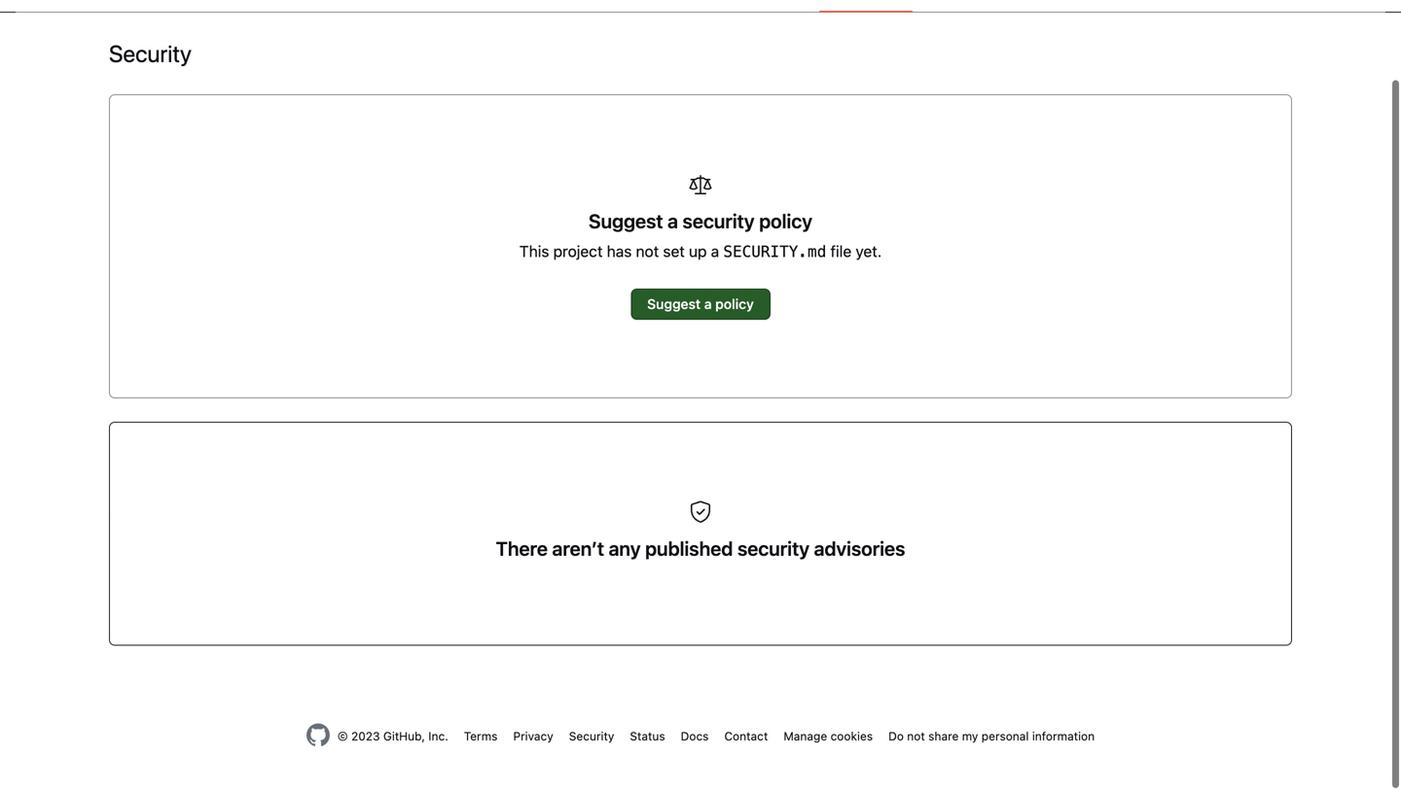 Task type: locate. For each thing, give the bounding box(es) containing it.
suggest a policy button
[[631, 290, 770, 322]]

github,
[[383, 732, 425, 745]]

0 vertical spatial policy
[[759, 211, 812, 234]]

security
[[682, 211, 755, 234], [737, 539, 810, 562]]

1 vertical spatial suggest
[[647, 298, 701, 314]]

policy up security.md
[[759, 211, 812, 234]]

0 horizontal spatial not
[[636, 244, 659, 262]]

status
[[630, 732, 665, 745]]

suggest inside suggest a security policy this project has not set up a security.md file yet.
[[589, 211, 663, 234]]

policy inside button
[[715, 298, 754, 314]]

0 horizontal spatial security
[[109, 41, 192, 69]]

security inside suggest a security policy this project has not set up a security.md file yet.
[[682, 211, 755, 234]]

personal
[[981, 732, 1029, 745]]

© 2023 github, inc.
[[337, 732, 448, 745]]

a up the set
[[667, 211, 678, 234]]

0 vertical spatial suggest
[[589, 211, 663, 234]]

a for policy
[[704, 298, 712, 314]]

a inside button
[[704, 298, 712, 314]]

not right do
[[907, 732, 925, 745]]

1 vertical spatial a
[[711, 244, 719, 262]]

homepage image
[[306, 726, 330, 749]]

not left the set
[[636, 244, 659, 262]]

contact
[[724, 732, 768, 745]]

0 vertical spatial security
[[109, 41, 192, 69]]

there aren't any published security advisories
[[496, 539, 905, 562]]

aren't
[[552, 539, 604, 562]]

policy
[[759, 211, 812, 234], [715, 298, 754, 314]]

suggest for security
[[589, 211, 663, 234]]

project
[[553, 244, 603, 262]]

1 vertical spatial security
[[569, 732, 614, 745]]

security up up
[[682, 211, 755, 234]]

security right 'published'
[[737, 539, 810, 562]]

a
[[667, 211, 678, 234], [711, 244, 719, 262], [704, 298, 712, 314]]

0 vertical spatial a
[[667, 211, 678, 234]]

file
[[830, 244, 851, 262]]

suggest
[[589, 211, 663, 234], [647, 298, 701, 314]]

suggest inside button
[[647, 298, 701, 314]]

there
[[496, 539, 548, 562]]

security
[[109, 41, 192, 69], [569, 732, 614, 745]]

©
[[337, 732, 348, 745]]

0 vertical spatial security
[[682, 211, 755, 234]]

manage cookies
[[784, 732, 873, 745]]

yet.
[[856, 244, 882, 262]]

manage cookies button
[[784, 730, 873, 747]]

suggest down the set
[[647, 298, 701, 314]]

status link
[[630, 732, 665, 745]]

1 vertical spatial not
[[907, 732, 925, 745]]

set
[[663, 244, 685, 262]]

1 horizontal spatial not
[[907, 732, 925, 745]]

1 vertical spatial policy
[[715, 298, 754, 314]]

up
[[689, 244, 707, 262]]

policy down security.md
[[715, 298, 754, 314]]

security link
[[569, 732, 614, 745]]

not
[[636, 244, 659, 262], [907, 732, 925, 745]]

0 horizontal spatial policy
[[715, 298, 754, 314]]

published
[[645, 539, 733, 562]]

a right up
[[711, 244, 719, 262]]

suggest for policy
[[647, 298, 701, 314]]

inc.
[[428, 732, 448, 745]]

2 vertical spatial a
[[704, 298, 712, 314]]

0 vertical spatial not
[[636, 244, 659, 262]]

suggest up has
[[589, 211, 663, 234]]

1 horizontal spatial policy
[[759, 211, 812, 234]]

a down up
[[704, 298, 712, 314]]

2023
[[351, 732, 380, 745]]

manage
[[784, 732, 827, 745]]

privacy
[[513, 732, 553, 745]]

contact link
[[724, 732, 768, 745]]

1 horizontal spatial security
[[569, 732, 614, 745]]

cookies
[[830, 732, 873, 745]]

terms
[[464, 732, 498, 745]]



Task type: describe. For each thing, give the bounding box(es) containing it.
this
[[519, 244, 549, 262]]

docs link
[[681, 732, 709, 745]]

information
[[1032, 732, 1095, 745]]

suggest a security policy this project has not set up a security.md file yet.
[[519, 211, 882, 263]]

not inside suggest a security policy this project has not set up a security.md file yet.
[[636, 244, 659, 262]]

do not share my personal information button
[[888, 730, 1095, 747]]

terms link
[[464, 732, 498, 745]]

suggest a policy
[[647, 298, 754, 314]]

do not share my personal information
[[888, 732, 1095, 745]]

shield check image
[[689, 503, 712, 526]]

a for security
[[667, 211, 678, 234]]

policy inside suggest a security policy this project has not set up a security.md file yet.
[[759, 211, 812, 234]]

share
[[928, 732, 959, 745]]

law image
[[689, 175, 712, 198]]

advisories
[[814, 539, 905, 562]]

docs
[[681, 732, 709, 745]]

has
[[607, 244, 632, 262]]

any
[[609, 539, 641, 562]]

privacy link
[[513, 732, 553, 745]]

1 vertical spatial security
[[737, 539, 810, 562]]

not inside button
[[907, 732, 925, 745]]

do
[[888, 732, 904, 745]]

security.md
[[723, 244, 826, 263]]

my
[[962, 732, 978, 745]]



Task type: vqa. For each thing, say whether or not it's contained in the screenshot.
policy
yes



